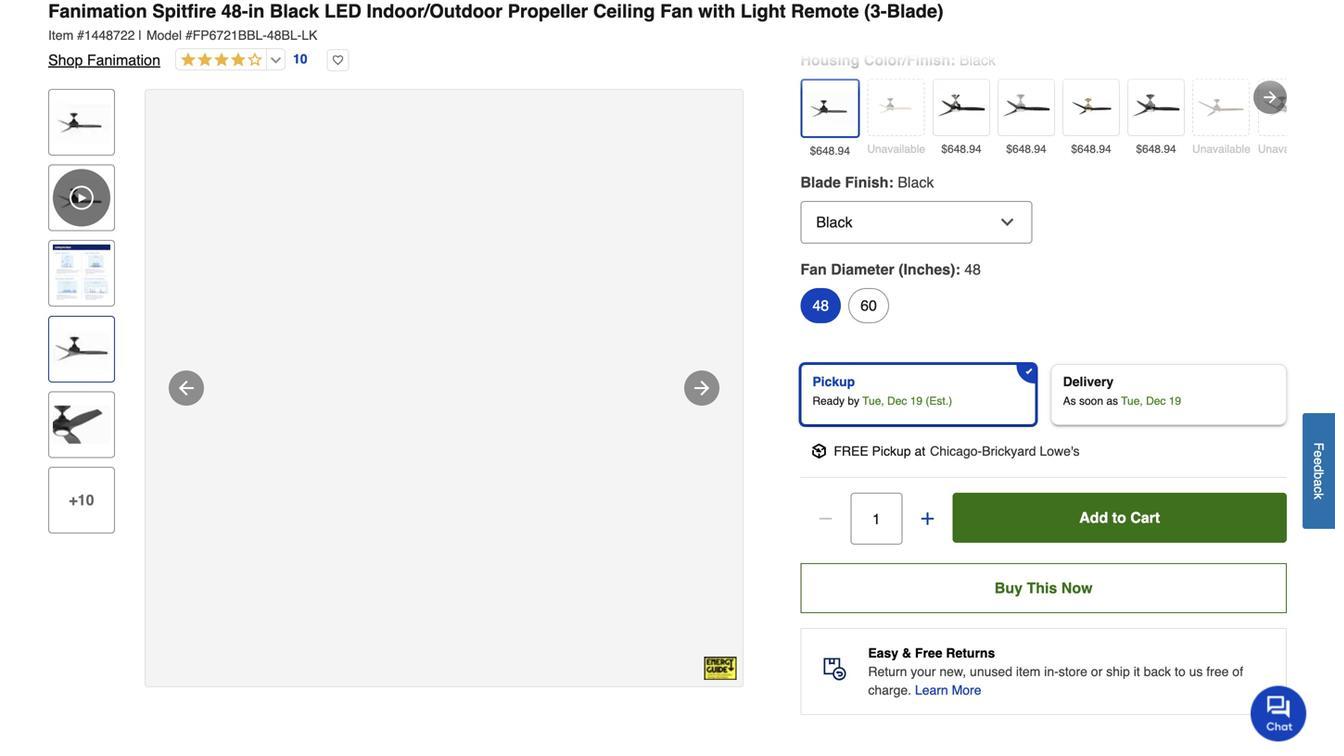Task type: describe. For each thing, give the bounding box(es) containing it.
48bl-
[[267, 28, 302, 43]]

arrow left image
[[175, 377, 198, 400]]

speeds,
[[937, 10, 982, 25]]

indoor/outdoor
[[367, 0, 503, 22]]

3.8 stars image
[[176, 52, 262, 69]]

delivery
[[1063, 375, 1114, 390]]

fan/light
[[1095, 10, 1140, 25]]

buy this now
[[995, 580, 1093, 597]]

unused
[[970, 665, 1013, 680]]

1 # from the left
[[77, 28, 84, 43]]

fan diameter (inches) : 48
[[801, 261, 981, 278]]

lk
[[302, 28, 318, 43]]

charge.
[[868, 684, 912, 698]]

$648.94 for matte white image
[[1007, 143, 1047, 156]]

brushed nickel image
[[938, 84, 986, 132]]

black image
[[806, 84, 854, 133]]

19 inside pickup ready by tue, dec 19 (est.)
[[910, 395, 923, 408]]

levels,
[[1054, 10, 1091, 25]]

return
[[868, 665, 907, 680]]

19 inside "delivery as soon as tue, dec 19"
[[1169, 395, 1182, 408]]

shop
[[48, 51, 83, 69]]

easy & free returns return your new, unused item in-store or ship it back to us free of charge.
[[868, 646, 1244, 698]]

remote
[[1053, 0, 1093, 7]]

tr500
[[949, 0, 988, 7]]

control: includes a tr500 hand-held remote with one 12v 23a battery - push buttons control 3 fan speeds, infinite light levels, fan/light timer, and powering fan off
[[816, 0, 1282, 43]]

lowe's
[[1040, 444, 1080, 459]]

free
[[834, 444, 869, 459]]

blade)
[[887, 0, 944, 22]]

1 vertical spatial fan
[[801, 261, 827, 278]]

as
[[1063, 395, 1076, 408]]

f e e d b a c k
[[1312, 443, 1327, 500]]

Stepper number input field with increment and decrement buttons number field
[[851, 493, 903, 545]]

b
[[1312, 473, 1327, 480]]

60
[[861, 297, 877, 314]]

fanimation spitfire 48-in black led indoor/outdoor propeller ceiling fan with light remote (3-blade) item # 1448722 | model # fp6721bbl-48bl-lk
[[48, 0, 944, 43]]

fp6721bbl-
[[193, 28, 267, 43]]

powering
[[1205, 10, 1257, 25]]

d
[[1312, 465, 1327, 473]]

it
[[1134, 665, 1140, 680]]

k
[[1312, 493, 1327, 500]]

+10 button
[[48, 467, 115, 534]]

matte greige image
[[1263, 84, 1311, 132]]

this
[[1027, 580, 1058, 597]]

add to cart
[[1080, 510, 1160, 527]]

pickup inside pickup ready by tue, dec 19 (est.)
[[813, 375, 855, 390]]

now
[[1062, 580, 1093, 597]]

a inside button
[[1312, 480, 1327, 487]]

23a
[[1175, 0, 1198, 7]]

|
[[138, 28, 142, 43]]

(inches)
[[899, 261, 956, 278]]

finish
[[845, 174, 889, 191]]

battery
[[1201, 0, 1241, 7]]

color/finish
[[864, 52, 951, 69]]

in
[[248, 0, 265, 22]]

hand-
[[991, 0, 1025, 7]]

&
[[902, 646, 912, 661]]

$648.94 for the brushed nickel image
[[942, 143, 982, 156]]

matte white image
[[1003, 84, 1051, 132]]

add to cart button
[[953, 493, 1287, 544]]

held
[[1025, 0, 1049, 7]]

spitfire
[[152, 0, 216, 22]]

one
[[1123, 0, 1145, 7]]

1 horizontal spatial arrow right image
[[1261, 88, 1280, 107]]

brushed satin brass image
[[1068, 84, 1116, 132]]

tue, inside pickup ready by tue, dec 19 (est.)
[[863, 395, 885, 408]]

and
[[1179, 10, 1201, 25]]

$648.94 for black image
[[810, 145, 850, 158]]

black inside fanimation spitfire 48-in black led indoor/outdoor propeller ceiling fan with light remote (3-blade) item # 1448722 | model # fp6721bbl-48bl-lk
[[270, 0, 319, 22]]

c
[[1312, 487, 1327, 493]]

led
[[324, 0, 362, 22]]

1 vertical spatial pickup
[[872, 444, 911, 459]]

f
[[1312, 443, 1327, 451]]

10
[[293, 52, 307, 66]]

2 # from the left
[[185, 28, 193, 43]]

2 fan from the left
[[1261, 10, 1279, 25]]

to inside button
[[1113, 510, 1127, 527]]

minus image
[[816, 510, 835, 529]]

shop fanimation
[[48, 51, 160, 69]]

buy this now button
[[801, 564, 1287, 614]]

: for housing color/finish
[[951, 52, 956, 69]]

easy
[[868, 646, 899, 661]]

item number 1 4 4 8 7 2 2 and model number f p 6 7 2 1 b b l - 4 8 b l - l k element
[[48, 26, 1287, 45]]

galvanized image
[[1132, 84, 1181, 132]]

buy
[[995, 580, 1023, 597]]

driftwood image
[[1197, 84, 1246, 132]]

dec inside "delivery as soon as tue, dec 19"
[[1146, 395, 1166, 408]]

brickyard
[[982, 444, 1036, 459]]

ready
[[813, 395, 845, 408]]

push
[[1253, 0, 1282, 7]]

unavailable for the driftwood image
[[1193, 143, 1251, 156]]

returns
[[946, 646, 995, 661]]

control
[[862, 10, 901, 25]]

blade finish : black
[[801, 174, 934, 191]]



Task type: locate. For each thing, give the bounding box(es) containing it.
timer,
[[1144, 10, 1176, 25]]

with inside "control: includes a tr500 hand-held remote with one 12v 23a battery - push buttons control 3 fan speeds, infinite light levels, fan/light timer, and powering fan off"
[[1097, 0, 1120, 7]]

: for blade finish
[[889, 174, 894, 191]]

1 horizontal spatial fan
[[1261, 10, 1279, 25]]

0 horizontal spatial #
[[77, 28, 84, 43]]

plus image
[[918, 510, 937, 529]]

0 horizontal spatial unavailable
[[867, 143, 926, 156]]

diameter
[[831, 261, 895, 278]]

1 unavailable from the left
[[867, 143, 926, 156]]

19 right as
[[1169, 395, 1182, 408]]

0 vertical spatial pickup
[[813, 375, 855, 390]]

fan right the 3
[[915, 10, 933, 25]]

$648.94 up the blade
[[810, 145, 850, 158]]

a inside "control: includes a tr500 hand-held remote with one 12v 23a battery - push buttons control 3 fan speeds, infinite light levels, fan/light timer, and powering fan off"
[[938, 0, 945, 7]]

tue, right by
[[863, 395, 885, 408]]

pickup up ready
[[813, 375, 855, 390]]

with left light
[[699, 0, 736, 22]]

fanimation
[[48, 0, 147, 22], [87, 51, 160, 69]]

chicago-
[[930, 444, 982, 459]]

black right finish
[[898, 174, 934, 191]]

1 e from the top
[[1312, 451, 1327, 458]]

pickup
[[813, 375, 855, 390], [872, 444, 911, 459]]

fan inside fanimation spitfire 48-in black led indoor/outdoor propeller ceiling fan with light remote (3-blade) item # 1448722 | model # fp6721bbl-48bl-lk
[[660, 0, 693, 22]]

with
[[1097, 0, 1120, 7], [699, 0, 736, 22]]

fanimation down 1448722
[[87, 51, 160, 69]]

to inside easy & free returns return your new, unused item in-store or ship it back to us free of charge.
[[1175, 665, 1186, 680]]

cart
[[1131, 510, 1160, 527]]

1 horizontal spatial 19
[[1169, 395, 1182, 408]]

2 tue, from the left
[[1122, 395, 1143, 408]]

black up 48bl-
[[270, 0, 319, 22]]

0 horizontal spatial dec
[[888, 395, 907, 408]]

a up speeds,
[[938, 0, 945, 7]]

fan left diameter at top
[[801, 261, 827, 278]]

a
[[938, 0, 945, 7], [1312, 480, 1327, 487]]

us
[[1190, 665, 1203, 680]]

unavailable down the driftwood image
[[1193, 143, 1251, 156]]

-
[[1245, 0, 1249, 7]]

free
[[915, 646, 943, 661]]

fanimation inside fanimation spitfire 48-in black led indoor/outdoor propeller ceiling fan with light remote (3-blade) item # 1448722 | model # fp6721bbl-48bl-lk
[[48, 0, 147, 22]]

dec inside pickup ready by tue, dec 19 (est.)
[[888, 395, 907, 408]]

to right add
[[1113, 510, 1127, 527]]

0 horizontal spatial fan
[[915, 10, 933, 25]]

black down speeds,
[[960, 52, 996, 69]]

3 unavailable from the left
[[1258, 143, 1316, 156]]

$648.94 down the brushed satin brass "image"
[[1071, 143, 1112, 156]]

fanimation  #fp6721bbl-48bl-lk - thumbnail image
[[53, 94, 110, 151]]

2 vertical spatial :
[[956, 261, 961, 278]]

$648.94 for galvanized "image"
[[1136, 143, 1177, 156]]

item
[[1016, 665, 1041, 680]]

add
[[1080, 510, 1108, 527]]

e
[[1312, 451, 1327, 458], [1312, 458, 1327, 465]]

0 horizontal spatial 19
[[910, 395, 923, 408]]

$648.94
[[942, 143, 982, 156], [1007, 143, 1047, 156], [1071, 143, 1112, 156], [1136, 143, 1177, 156], [810, 145, 850, 158]]

0 vertical spatial to
[[1113, 510, 1127, 527]]

chat invite button image
[[1251, 686, 1308, 742]]

to
[[1113, 510, 1127, 527], [1175, 665, 1186, 680]]

1 horizontal spatial #
[[185, 28, 193, 43]]

light
[[741, 0, 786, 22]]

# down spitfire
[[185, 28, 193, 43]]

1 horizontal spatial dec
[[1146, 395, 1166, 408]]

ship
[[1107, 665, 1130, 680]]

0 horizontal spatial pickup
[[813, 375, 855, 390]]

by
[[848, 395, 860, 408]]

0 vertical spatial fan
[[660, 0, 693, 22]]

fanimation  #fp6721bbl-48bl-lk - thumbnail3 image
[[53, 321, 110, 378]]

light
[[1027, 10, 1051, 25]]

of
[[1233, 665, 1244, 680]]

0 vertical spatial :
[[951, 52, 956, 69]]

1 vertical spatial 48
[[813, 297, 829, 314]]

black for housing color/finish : black
[[960, 52, 996, 69]]

+10
[[69, 492, 94, 509]]

dec left (est.)
[[888, 395, 907, 408]]

1 vertical spatial fanimation
[[87, 51, 160, 69]]

as
[[1107, 395, 1119, 408]]

1 tue, from the left
[[863, 395, 885, 408]]

learn more link
[[915, 682, 982, 700]]

1 horizontal spatial fan
[[801, 261, 827, 278]]

e up d
[[1312, 451, 1327, 458]]

delivery as soon as tue, dec 19
[[1063, 375, 1182, 408]]

1 horizontal spatial to
[[1175, 665, 1186, 680]]

new,
[[940, 665, 967, 680]]

off
[[816, 28, 830, 43]]

$648.94 for the brushed satin brass "image"
[[1071, 143, 1112, 156]]

unavailable down dark bronze image
[[867, 143, 926, 156]]

fanimation up 1448722
[[48, 0, 147, 22]]

arrow right image
[[1261, 88, 1280, 107], [691, 377, 713, 400]]

unavailable for dark bronze image
[[867, 143, 926, 156]]

with inside fanimation spitfire 48-in black led indoor/outdoor propeller ceiling fan with light remote (3-blade) item # 1448722 | model # fp6721bbl-48bl-lk
[[699, 0, 736, 22]]

control:
[[816, 0, 883, 7]]

blade
[[801, 174, 841, 191]]

1 horizontal spatial with
[[1097, 0, 1120, 7]]

energy guide image
[[704, 658, 737, 681]]

your
[[911, 665, 936, 680]]

soon
[[1080, 395, 1104, 408]]

propeller
[[508, 0, 588, 22]]

option group
[[793, 357, 1295, 433]]

1 horizontal spatial black
[[898, 174, 934, 191]]

0 horizontal spatial a
[[938, 0, 945, 7]]

:
[[951, 52, 956, 69], [889, 174, 894, 191], [956, 261, 961, 278]]

housing
[[801, 52, 860, 69]]

0 horizontal spatial tue,
[[863, 395, 885, 408]]

2 horizontal spatial black
[[960, 52, 996, 69]]

f e e d b a c k button
[[1303, 413, 1335, 529]]

fan
[[915, 10, 933, 25], [1261, 10, 1279, 25]]

1 horizontal spatial pickup
[[872, 444, 911, 459]]

2 19 from the left
[[1169, 395, 1182, 408]]

48-
[[221, 0, 248, 22]]

unavailable down matte greige image
[[1258, 143, 1316, 156]]

0 vertical spatial fanimation
[[48, 0, 147, 22]]

ceiling
[[593, 0, 655, 22]]

(3-
[[864, 0, 887, 22]]

1 vertical spatial :
[[889, 174, 894, 191]]

2 unavailable from the left
[[1193, 143, 1251, 156]]

1 fan from the left
[[915, 10, 933, 25]]

0 horizontal spatial with
[[699, 0, 736, 22]]

tue, right as
[[1122, 395, 1143, 408]]

1 horizontal spatial a
[[1312, 480, 1327, 487]]

or
[[1091, 665, 1103, 680]]

2 dec from the left
[[1146, 395, 1166, 408]]

free
[[1207, 665, 1229, 680]]

48 right (inches)
[[965, 261, 981, 278]]

0 horizontal spatial to
[[1113, 510, 1127, 527]]

black for blade finish : black
[[898, 174, 934, 191]]

in-
[[1044, 665, 1059, 680]]

dark bronze image
[[872, 84, 920, 132]]

fanimation  #fp6721bbl-48bl-lk - thumbnail2 image
[[53, 245, 110, 303]]

e up b
[[1312, 458, 1327, 465]]

1448722
[[84, 28, 135, 43]]

19 left (est.)
[[910, 395, 923, 408]]

1 19 from the left
[[910, 395, 923, 408]]

2 e from the top
[[1312, 458, 1327, 465]]

pickup image
[[812, 444, 827, 459]]

fanimation  #fp6721bbl-48bl-lk - thumbnail4 image
[[53, 396, 110, 454]]

fan down push
[[1261, 10, 1279, 25]]

0 vertical spatial 48
[[965, 261, 981, 278]]

option group containing pickup
[[793, 357, 1295, 433]]

1 vertical spatial to
[[1175, 665, 1186, 680]]

1 with from the left
[[1097, 0, 1120, 7]]

1 dec from the left
[[888, 395, 907, 408]]

1 vertical spatial a
[[1312, 480, 1327, 487]]

0 vertical spatial black
[[270, 0, 319, 22]]

2 horizontal spatial unavailable
[[1258, 143, 1316, 156]]

$648.94 down matte white image
[[1007, 143, 1047, 156]]

includes
[[886, 0, 935, 7]]

1 vertical spatial arrow right image
[[691, 377, 713, 400]]

learn
[[915, 684, 949, 698]]

learn more
[[915, 684, 982, 698]]

free pickup at chicago-brickyard lowe's
[[834, 444, 1080, 459]]

0 vertical spatial a
[[938, 0, 945, 7]]

12v
[[1149, 0, 1172, 7]]

with up fan/light
[[1097, 0, 1120, 7]]

tue,
[[863, 395, 885, 408], [1122, 395, 1143, 408]]

0 horizontal spatial arrow right image
[[691, 377, 713, 400]]

pickup ready by tue, dec 19 (est.)
[[813, 375, 953, 408]]

48 left the 60
[[813, 297, 829, 314]]

1 horizontal spatial tue,
[[1122, 395, 1143, 408]]

dec right as
[[1146, 395, 1166, 408]]

2 with from the left
[[699, 0, 736, 22]]

black
[[270, 0, 319, 22], [960, 52, 996, 69], [898, 174, 934, 191]]

at
[[915, 444, 926, 459]]

infinite
[[986, 10, 1023, 25]]

0 horizontal spatial black
[[270, 0, 319, 22]]

pickup left at
[[872, 444, 911, 459]]

a up the k
[[1312, 480, 1327, 487]]

more
[[952, 684, 982, 698]]

0 horizontal spatial 48
[[813, 297, 829, 314]]

housing color/finish : black
[[801, 52, 996, 69]]

buttons
[[816, 10, 858, 25]]

to left us
[[1175, 665, 1186, 680]]

unavailable for matte greige image
[[1258, 143, 1316, 156]]

1 vertical spatial black
[[960, 52, 996, 69]]

0 vertical spatial arrow right image
[[1261, 88, 1280, 107]]

$648.94 down galvanized "image"
[[1136, 143, 1177, 156]]

0 horizontal spatial fan
[[660, 0, 693, 22]]

model
[[146, 28, 182, 43]]

unavailable
[[867, 143, 926, 156], [1193, 143, 1251, 156], [1258, 143, 1316, 156]]

2 vertical spatial black
[[898, 174, 934, 191]]

remote
[[791, 0, 859, 22]]

fan up item number 1 4 4 8 7 2 2 and model number f p 6 7 2 1 b b l - 4 8 b l - l k element
[[660, 0, 693, 22]]

1 horizontal spatial 48
[[965, 261, 981, 278]]

heart outline image
[[327, 49, 349, 71]]

item
[[48, 28, 73, 43]]

# right item
[[77, 28, 84, 43]]

tue, inside "delivery as soon as tue, dec 19"
[[1122, 395, 1143, 408]]

1 horizontal spatial unavailable
[[1193, 143, 1251, 156]]

$648.94 down the brushed nickel image
[[942, 143, 982, 156]]



Task type: vqa. For each thing, say whether or not it's contained in the screenshot.
"levels,"
yes



